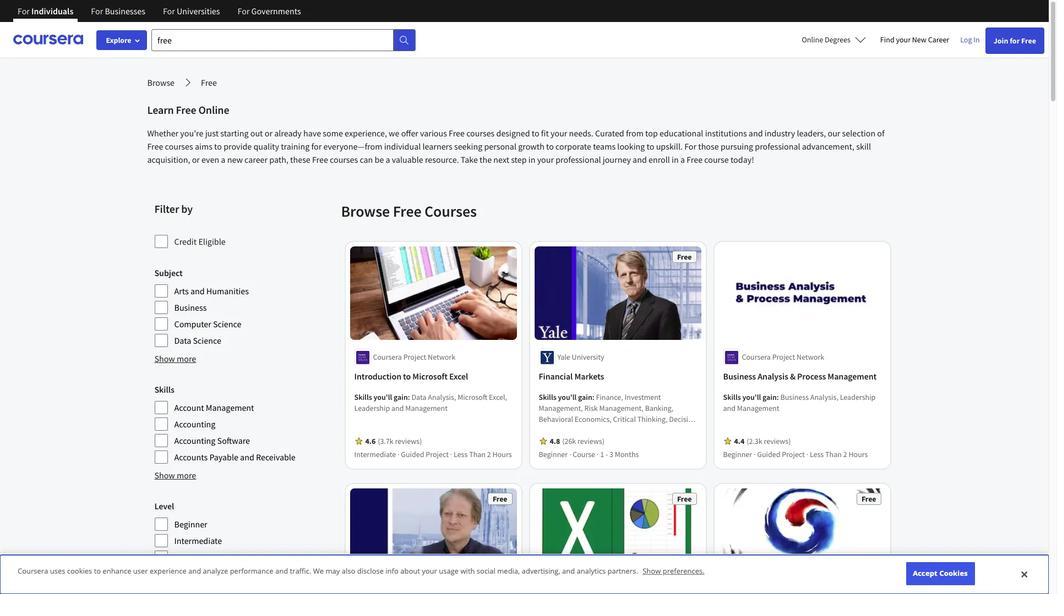 Task type: locate. For each thing, give the bounding box(es) containing it.
1 horizontal spatial reviews)
[[578, 437, 604, 447]]

and inside subject group
[[190, 286, 205, 297]]

0 horizontal spatial management,
[[539, 404, 583, 414]]

1 more from the top
[[177, 353, 196, 364]]

join
[[994, 36, 1008, 46]]

microsoft for analysis,
[[458, 393, 487, 403]]

banner navigation
[[9, 0, 310, 30]]

or left even
[[192, 154, 200, 165]]

management down regulations
[[539, 448, 581, 458]]

process
[[797, 371, 826, 382]]

for left businesses
[[91, 6, 103, 17]]

individual
[[384, 141, 421, 152]]

2 2 from the left
[[843, 450, 847, 460]]

2 horizontal spatial reviews)
[[764, 437, 791, 447]]

governments
[[251, 6, 301, 17]]

1 horizontal spatial coursera project network
[[742, 353, 824, 362]]

business for business analysis, leadership and management
[[780, 393, 809, 403]]

guided down 4.4 (2.3k reviews) on the right bottom
[[757, 450, 780, 460]]

management inside data analysis, microsoft excel, leadership and management
[[405, 404, 448, 414]]

to right aims
[[214, 141, 222, 152]]

more down accounts
[[177, 470, 196, 481]]

for governments
[[238, 6, 301, 17]]

skills down introduction
[[354, 393, 372, 403]]

you'll for financial
[[558, 393, 577, 403]]

you'll down 'financial markets'
[[558, 393, 577, 403]]

1 horizontal spatial network
[[797, 353, 824, 362]]

0 horizontal spatial business
[[174, 302, 207, 313]]

management, up behavioral
[[539, 404, 583, 414]]

coursera image
[[13, 31, 83, 49]]

filter
[[154, 202, 179, 216]]

coursera left uses
[[18, 567, 48, 577]]

coursera up analysis
[[742, 353, 771, 362]]

2 management, from the left
[[599, 404, 643, 414]]

coursera project network
[[373, 353, 455, 362], [742, 353, 824, 362]]

science
[[213, 319, 241, 330], [193, 335, 221, 346]]

analysis, inside finance, investment management, risk management, banking, behavioral economics, critical thinking, decision making, financial analysis, innovation, regulations and compliance, leadership and management
[[596, 426, 624, 436]]

and right arts
[[190, 286, 205, 297]]

0 horizontal spatial intermediate
[[174, 536, 222, 547]]

2 less from the left
[[810, 450, 824, 460]]

intermediate inside level group
[[174, 536, 222, 547]]

0 vertical spatial leadership
[[840, 393, 876, 403]]

log
[[960, 35, 972, 45]]

skill
[[856, 141, 871, 152]]

2 skills you'll gain : from the left
[[539, 393, 596, 403]]

accept cookies
[[913, 569, 968, 579]]

skills you'll gain : for business
[[723, 393, 780, 403]]

and down software
[[240, 452, 254, 463]]

everyone—from
[[323, 141, 382, 152]]

and up course
[[578, 437, 591, 447]]

1 horizontal spatial management,
[[599, 404, 643, 414]]

0 vertical spatial business
[[174, 302, 207, 313]]

selection
[[842, 128, 875, 139]]

0 horizontal spatial hours
[[492, 450, 512, 460]]

show more button down accounts
[[154, 469, 196, 482]]

2 show more button from the top
[[154, 469, 196, 482]]

science down computer science
[[193, 335, 221, 346]]

2 horizontal spatial :
[[777, 393, 779, 403]]

2 more from the top
[[177, 470, 196, 481]]

accept
[[913, 569, 937, 579]]

0 horizontal spatial a
[[221, 154, 225, 165]]

0 horizontal spatial coursera
[[18, 567, 48, 577]]

1 management, from the left
[[539, 404, 583, 414]]

·
[[398, 450, 399, 460], [450, 450, 452, 460], [569, 450, 571, 460], [597, 450, 599, 460], [754, 450, 756, 460], [806, 450, 808, 460]]

today!
[[731, 154, 754, 165]]

analysis, inside business analysis, leadership and management
[[810, 393, 838, 403]]

for down educational
[[684, 141, 696, 152]]

leadership
[[840, 393, 876, 403], [354, 404, 390, 414], [634, 437, 670, 447]]

2 horizontal spatial you'll
[[742, 393, 761, 403]]

project down 4.4 (2.3k reviews) on the right bottom
[[782, 450, 805, 460]]

financial down the yale
[[539, 371, 573, 382]]

you'll down analysis
[[742, 393, 761, 403]]

coursera uses cookies to enhance user experience and analyze performance and traffic. we may also disclose info about your usage with social media, advertising, and analytics partners. show preferences.
[[18, 567, 704, 577]]

degrees
[[825, 35, 850, 45]]

financial inside finance, investment management, risk management, banking, behavioral economics, critical thinking, decision making, financial analysis, innovation, regulations and compliance, leadership and management
[[565, 426, 595, 436]]

1 horizontal spatial guided
[[757, 450, 780, 460]]

gain up risk
[[578, 393, 592, 403]]

0 horizontal spatial reviews)
[[395, 437, 422, 447]]

1 2 from the left
[[487, 450, 491, 460]]

2 horizontal spatial beginner
[[723, 450, 752, 460]]

0 horizontal spatial data
[[174, 335, 191, 346]]

1 horizontal spatial online
[[802, 35, 823, 45]]

your
[[896, 35, 911, 45], [551, 128, 567, 139], [537, 154, 554, 165], [422, 567, 437, 577]]

(2.3k
[[747, 437, 762, 447]]

free
[[1021, 36, 1036, 46], [201, 77, 217, 88], [176, 103, 196, 117], [449, 128, 465, 139], [147, 141, 163, 152], [312, 154, 328, 165], [687, 154, 703, 165], [393, 201, 421, 221], [677, 252, 692, 262], [493, 495, 507, 505], [677, 495, 692, 505], [862, 495, 876, 505]]

and inside skills group
[[240, 452, 254, 463]]

: for to
[[408, 393, 410, 403]]

subject
[[154, 268, 183, 279]]

1 hours from the left
[[492, 450, 512, 460]]

show for data
[[154, 353, 175, 364]]

and left traffic.
[[275, 567, 288, 577]]

1 reviews) from the left
[[395, 437, 422, 447]]

show more
[[154, 353, 196, 364], [154, 470, 196, 481]]

analysis, up compliance, on the right of the page
[[596, 426, 624, 436]]

0 horizontal spatial network
[[428, 353, 455, 362]]

online up just
[[198, 103, 229, 117]]

2 horizontal spatial leadership
[[840, 393, 876, 403]]

1 vertical spatial show
[[154, 470, 175, 481]]

intermediate down '4.6'
[[354, 450, 396, 460]]

business down &
[[780, 393, 809, 403]]

coursera project network up &
[[742, 353, 824, 362]]

: down analysis
[[777, 393, 779, 403]]

financial inside financial markets link
[[539, 371, 573, 382]]

2 for excel
[[487, 450, 491, 460]]

1 horizontal spatial for
[[1010, 36, 1020, 46]]

microsoft up data analysis, microsoft excel, leadership and management
[[413, 371, 448, 382]]

and left the analytics
[[562, 567, 575, 577]]

0 vertical spatial browse
[[147, 77, 175, 88]]

1 horizontal spatial beginner
[[539, 450, 568, 460]]

accounting
[[174, 419, 215, 430], [174, 435, 215, 446]]

find your new career link
[[875, 33, 955, 47]]

3 gain from the left
[[763, 393, 777, 403]]

2 accounting from the top
[[174, 435, 215, 446]]

you'll for business
[[742, 393, 761, 403]]

microsoft inside data analysis, microsoft excel, leadership and management
[[458, 393, 487, 403]]

the
[[480, 154, 492, 165]]

1 vertical spatial financial
[[565, 426, 595, 436]]

acquisition,
[[147, 154, 190, 165]]

skills up 4.4
[[723, 393, 741, 403]]

1 vertical spatial accounting
[[174, 435, 215, 446]]

management right process
[[828, 371, 877, 382]]

4.4 (2.3k reviews)
[[734, 437, 791, 447]]

analysis, inside data analysis, microsoft excel, leadership and management
[[428, 393, 456, 403]]

online left degrees
[[802, 35, 823, 45]]

0 horizontal spatial analysis,
[[428, 393, 456, 403]]

2 show more from the top
[[154, 470, 196, 481]]

1 you'll from the left
[[374, 393, 392, 403]]

show down 'data science'
[[154, 353, 175, 364]]

reviews) for markets
[[578, 437, 604, 447]]

investment
[[625, 393, 661, 403]]

guided down 4.6 (3.7k reviews)
[[401, 450, 424, 460]]

: for analysis
[[777, 393, 779, 403]]

for for businesses
[[91, 6, 103, 17]]

0 horizontal spatial gain
[[394, 393, 408, 403]]

2 vertical spatial business
[[780, 393, 809, 403]]

1 vertical spatial data
[[412, 393, 426, 403]]

0 horizontal spatial skills you'll gain :
[[354, 393, 412, 403]]

browse up learn
[[147, 77, 175, 88]]

0 horizontal spatial or
[[192, 154, 200, 165]]

reviews) up beginner · course · 1 - 3 months
[[578, 437, 604, 447]]

finance, investment management, risk management, banking, behavioral economics, critical thinking, decision making, financial analysis, innovation, regulations and compliance, leadership and management
[[539, 393, 697, 458]]

2 network from the left
[[797, 353, 824, 362]]

beginner down 4.8
[[539, 450, 568, 460]]

management inside "business analysis & process management" link
[[828, 371, 877, 382]]

for left universities at the left top of page
[[163, 6, 175, 17]]

1 horizontal spatial 2
[[843, 450, 847, 460]]

designed
[[496, 128, 530, 139]]

0 vertical spatial more
[[177, 353, 196, 364]]

science for computer science
[[213, 319, 241, 330]]

skills you'll gain : down 'financial markets'
[[539, 393, 596, 403]]

5 · from the left
[[754, 450, 756, 460]]

arts
[[174, 286, 189, 297]]

step
[[511, 154, 527, 165]]

browse down the can
[[341, 201, 390, 221]]

pursuing
[[721, 141, 753, 152]]

1 horizontal spatial microsoft
[[458, 393, 487, 403]]

whether
[[147, 128, 178, 139]]

0 vertical spatial online
[[802, 35, 823, 45]]

3
[[609, 450, 613, 460]]

online
[[802, 35, 823, 45], [198, 103, 229, 117]]

1 vertical spatial science
[[193, 335, 221, 346]]

0 horizontal spatial guided
[[401, 450, 424, 460]]

data down introduction to microsoft excel
[[412, 393, 426, 403]]

0 vertical spatial show more button
[[154, 352, 196, 366]]

coursera project network up introduction to microsoft excel
[[373, 353, 455, 362]]

management up software
[[206, 402, 254, 413]]

show more down 'data science'
[[154, 353, 196, 364]]

show right partners.
[[643, 567, 661, 577]]

0 vertical spatial accounting
[[174, 419, 215, 430]]

: down introduction to microsoft excel
[[408, 393, 410, 403]]

1 horizontal spatial intermediate
[[354, 450, 396, 460]]

0 horizontal spatial courses
[[165, 141, 193, 152]]

1 coursera project network from the left
[[373, 353, 455, 362]]

social
[[477, 567, 495, 577]]

0 horizontal spatial microsoft
[[413, 371, 448, 382]]

log in link
[[955, 33, 985, 46]]

for inside whether you're just starting out or already have some experience, we offer various free courses designed to fit your needs. curated from top educational institutions and industry leaders, our selection of free courses aims to provide quality training for everyone—from individual learners seeking personal growth to corporate teams looking to upskill. for those pursuing professional advancement, skill acquisition, or even a new career path, these free courses can be a valuable resource. take the next step in your professional journey and enroll in a free course today!
[[311, 141, 322, 152]]

: for markets
[[592, 393, 594, 403]]

and up 4.4
[[723, 404, 735, 414]]

0 vertical spatial or
[[265, 128, 272, 139]]

microsoft down excel
[[458, 393, 487, 403]]

2 horizontal spatial gain
[[763, 393, 777, 403]]

excel
[[449, 371, 468, 382]]

business inside business analysis, leadership and management
[[780, 393, 809, 403]]

for for universities
[[163, 6, 175, 17]]

courses
[[466, 128, 495, 139], [165, 141, 193, 152], [330, 154, 358, 165]]

accounting for accounting software
[[174, 435, 215, 446]]

reviews) for to
[[395, 437, 422, 447]]

1 horizontal spatial a
[[386, 154, 390, 165]]

take
[[461, 154, 478, 165]]

and inside business analysis, leadership and management
[[723, 404, 735, 414]]

data
[[174, 335, 191, 346], [412, 393, 426, 403]]

disclose
[[357, 567, 384, 577]]

in down the upskill.
[[672, 154, 679, 165]]

your inside find your new career link
[[896, 35, 911, 45]]

our
[[828, 128, 840, 139]]

2 : from the left
[[592, 393, 594, 403]]

0 vertical spatial microsoft
[[413, 371, 448, 382]]

accounting up accounts
[[174, 435, 215, 446]]

1 show more button from the top
[[154, 352, 196, 366]]

management down introduction to microsoft excel link
[[405, 404, 448, 414]]

1 horizontal spatial courses
[[330, 154, 358, 165]]

leaders,
[[797, 128, 826, 139]]

and up 4.6 (3.7k reviews)
[[391, 404, 404, 414]]

science for data science
[[193, 335, 221, 346]]

1 horizontal spatial or
[[265, 128, 272, 139]]

2 in from the left
[[672, 154, 679, 165]]

than
[[469, 450, 486, 460], [825, 450, 842, 460]]

business
[[174, 302, 207, 313], [723, 371, 756, 382], [780, 393, 809, 403]]

0 vertical spatial professional
[[755, 141, 800, 152]]

1 network from the left
[[428, 353, 455, 362]]

project
[[403, 353, 426, 362], [772, 353, 795, 362], [426, 450, 449, 460], [782, 450, 805, 460]]

business left analysis
[[723, 371, 756, 382]]

1 horizontal spatial gain
[[578, 393, 592, 403]]

network up process
[[797, 353, 824, 362]]

0 horizontal spatial professional
[[556, 154, 601, 165]]

business inside subject group
[[174, 302, 207, 313]]

1 accounting from the top
[[174, 419, 215, 430]]

financial up 4.8 (26k reviews)
[[565, 426, 595, 436]]

for right join
[[1010, 36, 1020, 46]]

1 horizontal spatial business
[[723, 371, 756, 382]]

explore button
[[96, 30, 147, 50]]

management inside finance, investment management, risk management, banking, behavioral economics, critical thinking, decision making, financial analysis, innovation, regulations and compliance, leadership and management
[[539, 448, 581, 458]]

less for process
[[810, 450, 824, 460]]

1 less from the left
[[454, 450, 468, 460]]

coursera for business
[[742, 353, 771, 362]]

quality
[[253, 141, 279, 152]]

2 than from the left
[[825, 450, 842, 460]]

browse for browse
[[147, 77, 175, 88]]

reviews) for analysis
[[764, 437, 791, 447]]

show more down accounts
[[154, 470, 196, 481]]

business up computer
[[174, 302, 207, 313]]

more down 'data science'
[[177, 353, 196, 364]]

data inside subject group
[[174, 335, 191, 346]]

coursera project network for analysis
[[742, 353, 824, 362]]

beginner down 4.4
[[723, 450, 752, 460]]

hours for business analysis & process management
[[849, 450, 868, 460]]

1 vertical spatial microsoft
[[458, 393, 487, 403]]

1 · from the left
[[398, 450, 399, 460]]

3 : from the left
[[777, 393, 779, 403]]

skills you'll gain : for introduction
[[354, 393, 412, 403]]

courses down everyone—from
[[330, 154, 358, 165]]

0 horizontal spatial online
[[198, 103, 229, 117]]

show more button for accounts
[[154, 469, 196, 482]]

2 hours from the left
[[849, 450, 868, 460]]

in
[[528, 154, 535, 165], [672, 154, 679, 165]]

project up introduction to microsoft excel
[[403, 353, 426, 362]]

your down growth
[[537, 154, 554, 165]]

businesses
[[105, 6, 145, 17]]

analysis, down process
[[810, 393, 838, 403]]

needs.
[[569, 128, 593, 139]]

reviews) up beginner · guided project · less than 2 hours
[[764, 437, 791, 447]]

management up (2.3k
[[737, 404, 779, 414]]

0 vertical spatial intermediate
[[354, 450, 396, 460]]

to down fit
[[546, 141, 554, 152]]

0 vertical spatial science
[[213, 319, 241, 330]]

gain for analysis
[[763, 393, 777, 403]]

1 horizontal spatial in
[[672, 154, 679, 165]]

0 horizontal spatial you'll
[[374, 393, 392, 403]]

1 horizontal spatial than
[[825, 450, 842, 460]]

intermediate up advanced
[[174, 536, 222, 547]]

for inside whether you're just starting out or already have some experience, we offer various free courses designed to fit your needs. curated from top educational institutions and industry leaders, our selection of free courses aims to provide quality training for everyone—from individual learners seeking personal growth to corporate teams looking to upskill. for those pursuing professional advancement, skill acquisition, or even a new career path, these free courses can be a valuable resource. take the next step in your professional journey and enroll in a free course today!
[[684, 141, 696, 152]]

subject group
[[154, 266, 334, 348]]

2 horizontal spatial skills you'll gain :
[[723, 393, 780, 403]]

to right cookies
[[94, 567, 101, 577]]

1 vertical spatial more
[[177, 470, 196, 481]]

to
[[532, 128, 539, 139], [214, 141, 222, 152], [546, 141, 554, 152], [647, 141, 654, 152], [403, 371, 411, 382], [94, 567, 101, 577]]

1 : from the left
[[408, 393, 410, 403]]

1 than from the left
[[469, 450, 486, 460]]

info
[[386, 567, 398, 577]]

1 vertical spatial browse
[[341, 201, 390, 221]]

1 horizontal spatial professional
[[755, 141, 800, 152]]

0 horizontal spatial for
[[311, 141, 322, 152]]

for businesses
[[91, 6, 145, 17]]

1 horizontal spatial you'll
[[558, 393, 577, 403]]

network up introduction to microsoft excel link
[[428, 353, 455, 362]]

1 vertical spatial or
[[192, 154, 200, 165]]

professional down corporate
[[556, 154, 601, 165]]

1 horizontal spatial analysis,
[[596, 426, 624, 436]]

beginner
[[539, 450, 568, 460], [723, 450, 752, 460], [174, 519, 207, 530]]

looking
[[617, 141, 645, 152]]

1 guided from the left
[[401, 450, 424, 460]]

level group
[[154, 500, 334, 581]]

leadership inside business analysis, leadership and management
[[840, 393, 876, 403]]

3 a from the left
[[680, 154, 685, 165]]

2 horizontal spatial business
[[780, 393, 809, 403]]

skills you'll gain : down introduction
[[354, 393, 412, 403]]

2 horizontal spatial a
[[680, 154, 685, 165]]

a right be
[[386, 154, 390, 165]]

0 horizontal spatial beginner
[[174, 519, 207, 530]]

0 horizontal spatial browse
[[147, 77, 175, 88]]

uses
[[50, 567, 65, 577]]

0 vertical spatial data
[[174, 335, 191, 346]]

advancement,
[[802, 141, 854, 152]]

accounting down account
[[174, 419, 215, 430]]

professional down industry
[[755, 141, 800, 152]]

science down humanities
[[213, 319, 241, 330]]

0 horizontal spatial coursera project network
[[373, 353, 455, 362]]

None search field
[[151, 29, 416, 51]]

gain down analysis
[[763, 393, 777, 403]]

business analysis & process management link
[[723, 370, 881, 383]]

data down computer
[[174, 335, 191, 346]]

microsoft
[[413, 371, 448, 382], [458, 393, 487, 403]]

0 horizontal spatial 2
[[487, 450, 491, 460]]

and inside data analysis, microsoft excel, leadership and management
[[391, 404, 404, 414]]

2 gain from the left
[[578, 393, 592, 403]]

1 horizontal spatial skills you'll gain :
[[539, 393, 596, 403]]

and
[[749, 128, 763, 139], [633, 154, 647, 165], [190, 286, 205, 297], [391, 404, 404, 414], [723, 404, 735, 414], [578, 437, 591, 447], [671, 437, 684, 447], [240, 452, 254, 463], [188, 567, 201, 577], [275, 567, 288, 577], [562, 567, 575, 577]]

1 gain from the left
[[394, 393, 408, 403]]

1 show more from the top
[[154, 353, 196, 364]]

0 vertical spatial for
[[1010, 36, 1020, 46]]

1 horizontal spatial hours
[[849, 450, 868, 460]]

4.6 (3.7k reviews)
[[365, 437, 422, 447]]

skills up behavioral
[[539, 393, 556, 403]]

cookies
[[67, 567, 92, 577]]

path,
[[269, 154, 288, 165]]

account
[[174, 402, 204, 413]]

courses up seeking
[[466, 128, 495, 139]]

show for accounts
[[154, 470, 175, 481]]

professional
[[755, 141, 800, 152], [556, 154, 601, 165]]

for left "governments"
[[238, 6, 250, 17]]

financial markets
[[539, 371, 604, 382]]

1 vertical spatial leadership
[[354, 404, 390, 414]]

0 vertical spatial show
[[154, 353, 175, 364]]

for left the individuals at the left
[[18, 6, 30, 17]]

skills you'll gain : down analysis
[[723, 393, 780, 403]]

1 skills you'll gain : from the left
[[354, 393, 412, 403]]

provide
[[224, 141, 252, 152]]

1 in from the left
[[528, 154, 535, 165]]

1 horizontal spatial browse
[[341, 201, 390, 221]]

0 vertical spatial courses
[[466, 128, 495, 139]]

0 horizontal spatial in
[[528, 154, 535, 165]]

beginner for beginner
[[174, 519, 207, 530]]

your right find
[[896, 35, 911, 45]]

2 reviews) from the left
[[578, 437, 604, 447]]

: up risk
[[592, 393, 594, 403]]

3 skills you'll gain : from the left
[[723, 393, 780, 403]]

university
[[572, 353, 604, 362]]

0 vertical spatial financial
[[539, 371, 573, 382]]

0 horizontal spatial than
[[469, 450, 486, 460]]

1 vertical spatial show more button
[[154, 469, 196, 482]]

yale university
[[557, 353, 604, 362]]

show preferences. link
[[643, 567, 704, 577]]

you'll down introduction
[[374, 393, 392, 403]]

3 you'll from the left
[[742, 393, 761, 403]]

2 horizontal spatial analysis,
[[810, 393, 838, 403]]

2 horizontal spatial coursera
[[742, 353, 771, 362]]

analysis, down introduction to microsoft excel link
[[428, 393, 456, 403]]

2 a from the left
[[386, 154, 390, 165]]

data inside data analysis, microsoft excel, leadership and management
[[412, 393, 426, 403]]

gain down introduction to microsoft excel
[[394, 393, 408, 403]]

or right out
[[265, 128, 272, 139]]

2 guided from the left
[[757, 450, 780, 460]]

1 vertical spatial for
[[311, 141, 322, 152]]

1 horizontal spatial less
[[810, 450, 824, 460]]

beginner inside level group
[[174, 519, 207, 530]]

1 horizontal spatial :
[[592, 393, 594, 403]]

to left fit
[[532, 128, 539, 139]]

skills up account
[[154, 384, 174, 395]]

reviews) right (3.7k
[[395, 437, 422, 447]]

accounting software
[[174, 435, 250, 446]]

2 you'll from the left
[[558, 393, 577, 403]]

usage
[[439, 567, 459, 577]]

skills you'll gain :
[[354, 393, 412, 403], [539, 393, 596, 403], [723, 393, 780, 403]]

1 horizontal spatial coursera
[[373, 353, 402, 362]]

humanities
[[206, 286, 249, 297]]

3 reviews) from the left
[[764, 437, 791, 447]]

2 coursera project network from the left
[[742, 353, 824, 362]]

2 vertical spatial leadership
[[634, 437, 670, 447]]

financial markets link
[[539, 370, 697, 383]]

1 vertical spatial professional
[[556, 154, 601, 165]]



Task type: describe. For each thing, give the bounding box(es) containing it.
regulations
[[539, 437, 577, 447]]

media,
[[497, 567, 520, 577]]

network for excel
[[428, 353, 455, 362]]

of
[[877, 128, 885, 139]]

2 vertical spatial show
[[643, 567, 661, 577]]

accept cookies button
[[906, 563, 975, 586]]

your right about
[[422, 567, 437, 577]]

course
[[573, 450, 595, 460]]

for for governments
[[238, 6, 250, 17]]

partners.
[[608, 567, 638, 577]]

eligible
[[198, 236, 226, 247]]

intermediate for intermediate
[[174, 536, 222, 547]]

6 · from the left
[[806, 450, 808, 460]]

2 vertical spatial courses
[[330, 154, 358, 165]]

accounts payable and receivable
[[174, 452, 296, 463]]

valuable
[[392, 154, 423, 165]]

analysis
[[758, 371, 788, 382]]

microsoft for to
[[413, 371, 448, 382]]

courses
[[424, 201, 477, 221]]

than for excel
[[469, 450, 486, 460]]

just
[[205, 128, 219, 139]]

data for science
[[174, 335, 191, 346]]

1
[[600, 450, 604, 460]]

leadership inside finance, investment management, risk management, banking, behavioral economics, critical thinking, decision making, financial analysis, innovation, regulations and compliance, leadership and management
[[634, 437, 670, 447]]

4 · from the left
[[597, 450, 599, 460]]

receivable
[[256, 452, 296, 463]]

intermediate · guided project · less than 2 hours
[[354, 450, 512, 460]]

institutions
[[705, 128, 747, 139]]

management inside skills group
[[206, 402, 254, 413]]

online degrees button
[[793, 28, 875, 52]]

your right fit
[[551, 128, 567, 139]]

intermediate for intermediate · guided project · less than 2 hours
[[354, 450, 396, 460]]

skills you'll gain : for financial
[[539, 393, 596, 403]]

than for process
[[825, 450, 842, 460]]

making,
[[539, 426, 564, 436]]

2 · from the left
[[450, 450, 452, 460]]

compliance,
[[592, 437, 632, 447]]

universities
[[177, 6, 220, 17]]

skills for financial markets
[[539, 393, 556, 403]]

4.4
[[734, 437, 744, 447]]

mixed
[[174, 569, 196, 580]]

show more for accounts payable and receivable
[[154, 470, 196, 481]]

you'll for introduction
[[374, 393, 392, 403]]

analysis, for excel
[[428, 393, 456, 403]]

more for data
[[177, 353, 196, 364]]

credit
[[174, 236, 197, 247]]

1 vertical spatial courses
[[165, 141, 193, 152]]

accounting for accounting
[[174, 419, 215, 430]]

those
[[698, 141, 719, 152]]

account management
[[174, 402, 254, 413]]

less for excel
[[454, 450, 468, 460]]

these
[[290, 154, 310, 165]]

browse for browse free courses
[[341, 201, 390, 221]]

and down looking
[[633, 154, 647, 165]]

3 · from the left
[[569, 450, 571, 460]]

teams
[[593, 141, 616, 152]]

excel,
[[489, 393, 507, 403]]

course
[[704, 154, 729, 165]]

find your new career
[[880, 35, 949, 45]]

network for process
[[797, 353, 824, 362]]

upskill.
[[656, 141, 683, 152]]

can
[[360, 154, 373, 165]]

advertising,
[[522, 567, 560, 577]]

4.8
[[550, 437, 560, 447]]

join for free
[[994, 36, 1036, 46]]

show more button for data
[[154, 352, 196, 366]]

show more for data science
[[154, 353, 196, 364]]

analysis, for process
[[810, 393, 838, 403]]

online inside dropdown button
[[802, 35, 823, 45]]

2 horizontal spatial courses
[[466, 128, 495, 139]]

2 for process
[[843, 450, 847, 460]]

guided for to
[[401, 450, 424, 460]]

months
[[615, 450, 639, 460]]

-
[[606, 450, 608, 460]]

learners
[[423, 141, 452, 152]]

for universities
[[163, 6, 220, 17]]

browse free courses
[[341, 201, 477, 221]]

management inside business analysis, leadership and management
[[737, 404, 779, 414]]

accounts
[[174, 452, 208, 463]]

project down data analysis, microsoft excel, leadership and management
[[426, 450, 449, 460]]

may
[[326, 567, 340, 577]]

various
[[420, 128, 447, 139]]

even
[[202, 154, 219, 165]]

data for analysis,
[[412, 393, 426, 403]]

introduction to microsoft excel
[[354, 371, 468, 382]]

arts and humanities
[[174, 286, 249, 297]]

industry
[[765, 128, 795, 139]]

educational
[[660, 128, 703, 139]]

What do you want to learn? text field
[[151, 29, 394, 51]]

some
[[323, 128, 343, 139]]

out
[[250, 128, 263, 139]]

user
[[133, 567, 148, 577]]

business analysis & process management
[[723, 371, 877, 382]]

business for business analysis & process management
[[723, 371, 756, 382]]

and down advanced
[[188, 567, 201, 577]]

offer
[[401, 128, 418, 139]]

coursera project network for to
[[373, 353, 455, 362]]

risk
[[584, 404, 598, 414]]

1 a from the left
[[221, 154, 225, 165]]

&
[[790, 371, 796, 382]]

more for accounts
[[177, 470, 196, 481]]

beginner · course · 1 - 3 months
[[539, 450, 639, 460]]

project up &
[[772, 353, 795, 362]]

beginner for beginner · guided project · less than 2 hours
[[723, 450, 752, 460]]

experience,
[[345, 128, 387, 139]]

journey
[[603, 154, 631, 165]]

for for individuals
[[18, 6, 30, 17]]

be
[[375, 154, 384, 165]]

and up pursuing
[[749, 128, 763, 139]]

explore
[[106, 35, 131, 45]]

find
[[880, 35, 894, 45]]

skills for introduction to microsoft excel
[[354, 393, 372, 403]]

computer
[[174, 319, 211, 330]]

career
[[928, 35, 949, 45]]

beginner for beginner · course · 1 - 3 months
[[539, 450, 568, 460]]

also
[[342, 567, 355, 577]]

critical
[[613, 415, 636, 425]]

guided for analysis
[[757, 450, 780, 460]]

to right introduction
[[403, 371, 411, 382]]

learn free online
[[147, 103, 229, 117]]

thinking,
[[637, 415, 668, 425]]

level
[[154, 501, 174, 512]]

coursera for introduction
[[373, 353, 402, 362]]

corporate
[[556, 141, 591, 152]]

4.6
[[365, 437, 376, 447]]

skills inside group
[[154, 384, 174, 395]]

business for business
[[174, 302, 207, 313]]

about
[[400, 567, 420, 577]]

1 vertical spatial online
[[198, 103, 229, 117]]

gain for to
[[394, 393, 408, 403]]

have
[[303, 128, 321, 139]]

training
[[281, 141, 310, 152]]

to down top
[[647, 141, 654, 152]]

log in
[[960, 35, 980, 45]]

gain for markets
[[578, 393, 592, 403]]

career
[[244, 154, 268, 165]]

filter by
[[154, 202, 193, 216]]

and down decision
[[671, 437, 684, 447]]

hours for introduction to microsoft excel
[[492, 450, 512, 460]]

leadership inside data analysis, microsoft excel, leadership and management
[[354, 404, 390, 414]]

economics,
[[575, 415, 612, 425]]

we
[[313, 567, 324, 577]]

new
[[912, 35, 926, 45]]

skills group
[[154, 383, 334, 465]]

data analysis, microsoft excel, leadership and management
[[354, 393, 507, 414]]

skills for business analysis & process management
[[723, 393, 741, 403]]

introduction
[[354, 371, 401, 382]]

business analysis, leadership and management
[[723, 393, 876, 414]]

fit
[[541, 128, 549, 139]]



Task type: vqa. For each thing, say whether or not it's contained in the screenshot.
'Intermediate' to the right
yes



